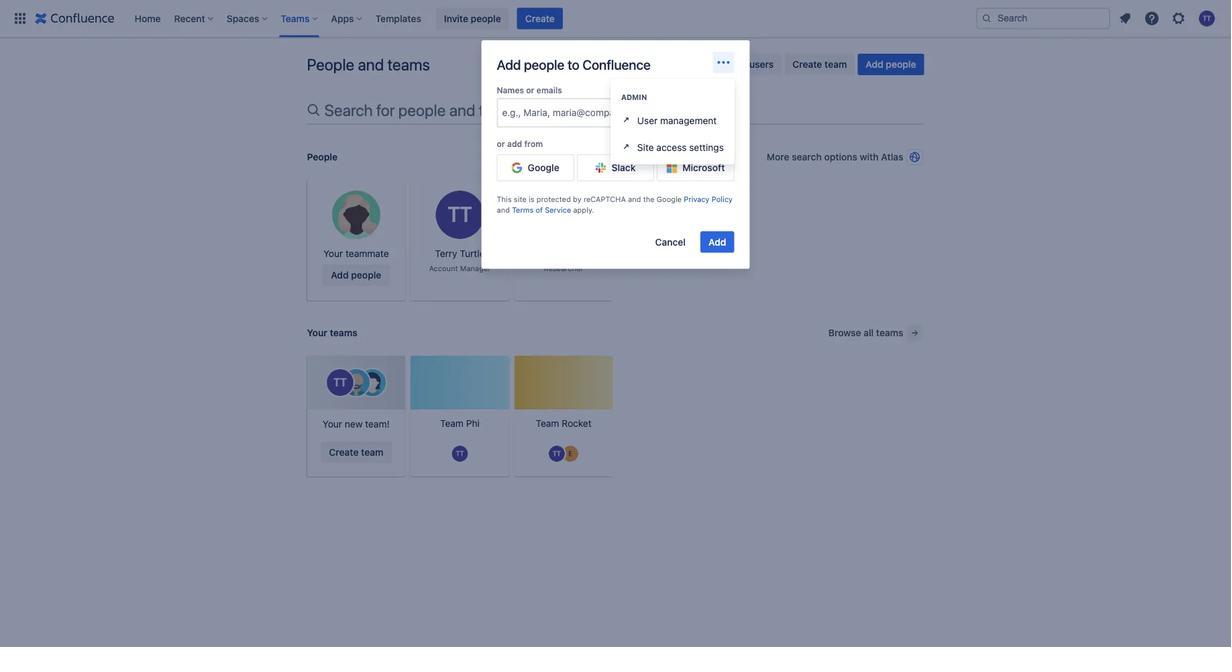 Task type: locate. For each thing, give the bounding box(es) containing it.
create team for the top create team button
[[793, 59, 847, 70]]

site access settings link
[[611, 134, 735, 160]]

by
[[573, 195, 582, 203]]

create team inside "your teams" element
[[329, 447, 383, 458]]

0 horizontal spatial add people
[[331, 269, 382, 281]]

and
[[358, 55, 384, 74], [449, 101, 476, 119], [628, 195, 641, 203], [497, 205, 510, 214]]

0 horizontal spatial team
[[440, 417, 464, 429]]

banner
[[0, 0, 1232, 38]]

people down search
[[307, 151, 338, 162]]

2 vertical spatial create
[[329, 447, 359, 458]]

people and teams
[[307, 55, 430, 74]]

search
[[792, 151, 822, 162]]

add people button
[[858, 54, 925, 75], [323, 264, 390, 286]]

2 people from the top
[[307, 151, 338, 162]]

0 vertical spatial add people button
[[858, 54, 925, 75]]

or left emails
[[526, 85, 535, 95]]

search for people and teams
[[325, 101, 522, 119]]

1 horizontal spatial google
[[657, 195, 682, 203]]

create up add people to confluence
[[525, 13, 555, 24]]

people
[[471, 13, 501, 24], [524, 56, 565, 72], [886, 59, 917, 70], [399, 101, 446, 119], [351, 269, 382, 281]]

1 open image from the top
[[621, 114, 632, 125]]

browse all teams button
[[827, 322, 925, 344]]

1 vertical spatial open image
[[621, 141, 632, 152]]

0 horizontal spatial google
[[528, 162, 560, 173]]

atlas image
[[910, 152, 921, 162]]

people down apps
[[307, 55, 354, 74]]

1 horizontal spatial create
[[525, 13, 555, 24]]

people for add people button within the people element
[[351, 269, 382, 281]]

team left rocket
[[536, 417, 559, 429]]

templates link
[[372, 8, 425, 29]]

site access settings
[[638, 142, 724, 153]]

this
[[497, 195, 512, 203]]

and down this
[[497, 205, 510, 214]]

team left phi
[[440, 417, 464, 429]]

apps
[[331, 13, 354, 24]]

add people
[[866, 59, 917, 70], [331, 269, 382, 281]]

open image inside site access settings "link"
[[621, 141, 632, 152]]

create team down your new team!
[[329, 447, 383, 458]]

create team button right users at the top right of the page
[[785, 54, 855, 75]]

user management
[[638, 115, 717, 126]]

maria@company.com
[[553, 107, 645, 118]]

maria,
[[524, 107, 550, 118]]

2 horizontal spatial create
[[793, 59, 823, 70]]

admin
[[621, 93, 647, 102]]

or
[[526, 85, 535, 95], [497, 139, 505, 149]]

google right the
[[657, 195, 682, 203]]

spaces button
[[223, 8, 273, 29]]

confluence image
[[35, 10, 114, 27], [35, 10, 114, 27]]

create
[[525, 13, 555, 24], [793, 59, 823, 70], [329, 447, 359, 458]]

1 horizontal spatial team
[[825, 59, 847, 70]]

add people inside people element
[[331, 269, 382, 281]]

people
[[307, 55, 354, 74], [307, 151, 338, 162]]

e.g., maria, maria@company.com
[[502, 107, 645, 118]]

user
[[638, 115, 658, 126]]

0 horizontal spatial or
[[497, 139, 505, 149]]

0 vertical spatial people
[[307, 55, 354, 74]]

1 horizontal spatial create team button
[[785, 54, 855, 75]]

policy
[[712, 195, 733, 203]]

or left add
[[497, 139, 505, 149]]

2 team from the left
[[536, 417, 559, 429]]

admin group
[[611, 79, 735, 164]]

1 people from the top
[[307, 55, 354, 74]]

names or emails
[[497, 85, 562, 95]]

google down from
[[528, 162, 560, 173]]

add people to confluence
[[497, 56, 651, 72]]

create team
[[793, 59, 847, 70], [329, 447, 383, 458]]

0 vertical spatial add people
[[866, 59, 917, 70]]

0 vertical spatial team
[[825, 59, 847, 70]]

1 horizontal spatial add people button
[[858, 54, 925, 75]]

banner containing home
[[0, 0, 1232, 38]]

or add from
[[497, 139, 543, 149]]

1 horizontal spatial add people
[[866, 59, 917, 70]]

1 horizontal spatial team
[[536, 417, 559, 429]]

open image
[[621, 114, 632, 125], [621, 141, 632, 152]]

home link
[[131, 8, 165, 29]]

names
[[497, 85, 524, 95]]

teammate
[[346, 248, 389, 259]]

team rocket link
[[515, 356, 613, 481]]

1 vertical spatial people
[[307, 151, 338, 162]]

2 open image from the top
[[621, 141, 632, 152]]

add
[[497, 56, 521, 72], [866, 59, 884, 70], [709, 236, 727, 247], [331, 269, 349, 281]]

user management link
[[611, 107, 735, 134]]

Names or emails text field
[[502, 106, 505, 119]]

1 horizontal spatial or
[[526, 85, 535, 95]]

cancel
[[655, 236, 686, 247]]

0 vertical spatial open image
[[621, 114, 632, 125]]

your for your new team!
[[323, 418, 342, 430]]

0 vertical spatial create
[[525, 13, 555, 24]]

account
[[429, 264, 458, 273]]

microsoft
[[683, 162, 725, 173]]

teams
[[388, 55, 430, 74], [479, 101, 522, 119], [330, 327, 358, 338], [877, 327, 904, 338]]

0 horizontal spatial create team
[[329, 447, 383, 458]]

1 vertical spatial create team button
[[321, 442, 392, 463]]

0 vertical spatial create team
[[793, 59, 847, 70]]

people element
[[307, 180, 925, 301]]

1 vertical spatial create team
[[329, 447, 383, 458]]

add people for topmost add people button
[[866, 59, 917, 70]]

1 horizontal spatial create team
[[793, 59, 847, 70]]

open image left site
[[621, 141, 632, 152]]

team
[[825, 59, 847, 70], [361, 447, 383, 458]]

create inside "your teams" element
[[329, 447, 359, 458]]

invite people
[[444, 13, 501, 24]]

0 horizontal spatial create team button
[[321, 442, 392, 463]]

global element
[[8, 0, 974, 37]]

0 vertical spatial your
[[324, 248, 343, 259]]

apply.
[[573, 205, 594, 214]]

terms of service link
[[512, 205, 571, 214]]

0 horizontal spatial add people button
[[323, 264, 390, 286]]

people for invite people button
[[471, 13, 501, 24]]

1 vertical spatial google
[[657, 195, 682, 203]]

and up for
[[358, 55, 384, 74]]

1 vertical spatial create
[[793, 59, 823, 70]]

your inside people element
[[324, 248, 343, 259]]

1 vertical spatial add people
[[331, 269, 382, 281]]

0 vertical spatial or
[[526, 85, 535, 95]]

settings icon image
[[1171, 10, 1187, 27]]

1 vertical spatial your
[[307, 327, 328, 338]]

templates
[[376, 13, 421, 24]]

1 team from the left
[[440, 417, 464, 429]]

new
[[345, 418, 363, 430]]

people for topmost add people button
[[886, 59, 917, 70]]

invite
[[444, 13, 468, 24]]

this site is protected by recaptcha and the google privacy policy and terms of service apply.
[[497, 195, 733, 214]]

invite people button
[[436, 8, 509, 29]]

0 horizontal spatial create
[[329, 447, 359, 458]]

open image left 'user'
[[621, 114, 632, 125]]

1 vertical spatial add people button
[[323, 264, 390, 286]]

and left the
[[628, 195, 641, 203]]

slack button
[[577, 154, 655, 181]]

create team right users at the top right of the page
[[793, 59, 847, 70]]

0 horizontal spatial team
[[361, 447, 383, 458]]

create down new
[[329, 447, 359, 458]]

people for people and teams
[[307, 55, 354, 74]]

service
[[545, 205, 571, 214]]

create team button down your new team!
[[321, 442, 392, 463]]

open image inside the user management link
[[621, 114, 632, 125]]

people inside global element
[[471, 13, 501, 24]]

0 vertical spatial google
[[528, 162, 560, 173]]

team
[[440, 417, 464, 429], [536, 417, 559, 429]]

2 vertical spatial your
[[323, 418, 342, 430]]

create right users at the top right of the page
[[793, 59, 823, 70]]



Task type: vqa. For each thing, say whether or not it's contained in the screenshot.
for
yes



Task type: describe. For each thing, give the bounding box(es) containing it.
your teams element
[[307, 356, 925, 481]]

your for your teammate
[[324, 248, 343, 259]]

more search options with atlas button
[[766, 146, 925, 168]]

atlas
[[882, 151, 904, 162]]

more search options with atlas
[[767, 151, 904, 162]]

confluence
[[583, 56, 651, 72]]

e.g.,
[[502, 107, 521, 118]]

manage users link
[[704, 54, 782, 75]]

options
[[825, 151, 858, 162]]

add
[[507, 139, 522, 149]]

of
[[536, 205, 543, 214]]

site
[[514, 195, 527, 203]]

recaptcha
[[584, 195, 626, 203]]

team for team phi
[[440, 417, 464, 429]]

more image
[[716, 54, 732, 70]]

site
[[638, 142, 654, 153]]

open image for user
[[621, 114, 632, 125]]

access
[[657, 142, 687, 153]]

Search field
[[977, 8, 1111, 29]]

1 vertical spatial team
[[361, 447, 383, 458]]

create team for create team button within the "your teams" element
[[329, 447, 383, 458]]

team phi
[[440, 417, 480, 429]]

your new team!
[[323, 418, 390, 430]]

privacy
[[684, 195, 710, 203]]

create team button inside "your teams" element
[[321, 442, 392, 463]]

from
[[524, 139, 543, 149]]

people for people
[[307, 151, 338, 162]]

to
[[568, 56, 580, 72]]

is
[[529, 195, 535, 203]]

search image
[[982, 13, 993, 24]]

google button
[[497, 154, 574, 181]]

your for your teams
[[307, 327, 328, 338]]

turtle
[[460, 248, 485, 259]]

more
[[767, 151, 790, 162]]

team!
[[365, 418, 390, 430]]

home
[[135, 13, 161, 24]]

browse
[[829, 327, 862, 338]]

google inside button
[[528, 162, 560, 173]]

manage users
[[712, 59, 774, 70]]

arrowrighticon image
[[910, 328, 921, 338]]

avatar group element
[[548, 444, 580, 463]]

management
[[660, 115, 717, 126]]

protected
[[537, 195, 571, 203]]

team for team rocket
[[536, 417, 559, 429]]

users
[[750, 59, 774, 70]]

and left add people to confluence text box
[[449, 101, 476, 119]]

cancel button
[[647, 231, 694, 253]]

create for create team button within the "your teams" element
[[329, 447, 359, 458]]

manage
[[712, 59, 747, 70]]

microsoft button
[[657, 154, 735, 181]]

create inside global element
[[525, 13, 555, 24]]

settings
[[689, 142, 724, 153]]

slack
[[612, 162, 636, 173]]

add button
[[701, 231, 735, 253]]

terry
[[435, 248, 457, 259]]

the
[[643, 195, 655, 203]]

your teams
[[307, 327, 358, 338]]

for
[[377, 101, 395, 119]]

terry turtle account manager
[[429, 248, 491, 273]]

emails
[[537, 85, 562, 95]]

google inside this site is protected by recaptcha and the google privacy policy and terms of service apply.
[[657, 195, 682, 203]]

team phi link
[[411, 356, 509, 481]]

terms
[[512, 205, 534, 214]]

browse all teams
[[829, 327, 904, 338]]

manager
[[460, 264, 491, 273]]

open image for site
[[621, 141, 632, 152]]

search
[[325, 101, 373, 119]]

rocket
[[562, 417, 592, 429]]

all
[[864, 327, 874, 338]]

apps button
[[327, 8, 368, 29]]

add inside people element
[[331, 269, 349, 281]]

create link
[[517, 8, 563, 29]]

teams inside button
[[877, 327, 904, 338]]

researcher
[[544, 264, 584, 273]]

privacy policy link
[[684, 195, 733, 203]]

1 vertical spatial or
[[497, 139, 505, 149]]

with
[[860, 151, 879, 162]]

your teammate
[[324, 248, 389, 259]]

team phi image
[[411, 356, 509, 409]]

0 vertical spatial create team button
[[785, 54, 855, 75]]

phi
[[466, 417, 480, 429]]

spaces
[[227, 13, 259, 24]]

create for the top create team button
[[793, 59, 823, 70]]

team rocket image
[[515, 356, 613, 409]]

researcher link
[[515, 180, 613, 301]]

team rocket
[[536, 417, 592, 429]]

add people button inside people element
[[323, 264, 390, 286]]

add people for add people button within the people element
[[331, 269, 382, 281]]



